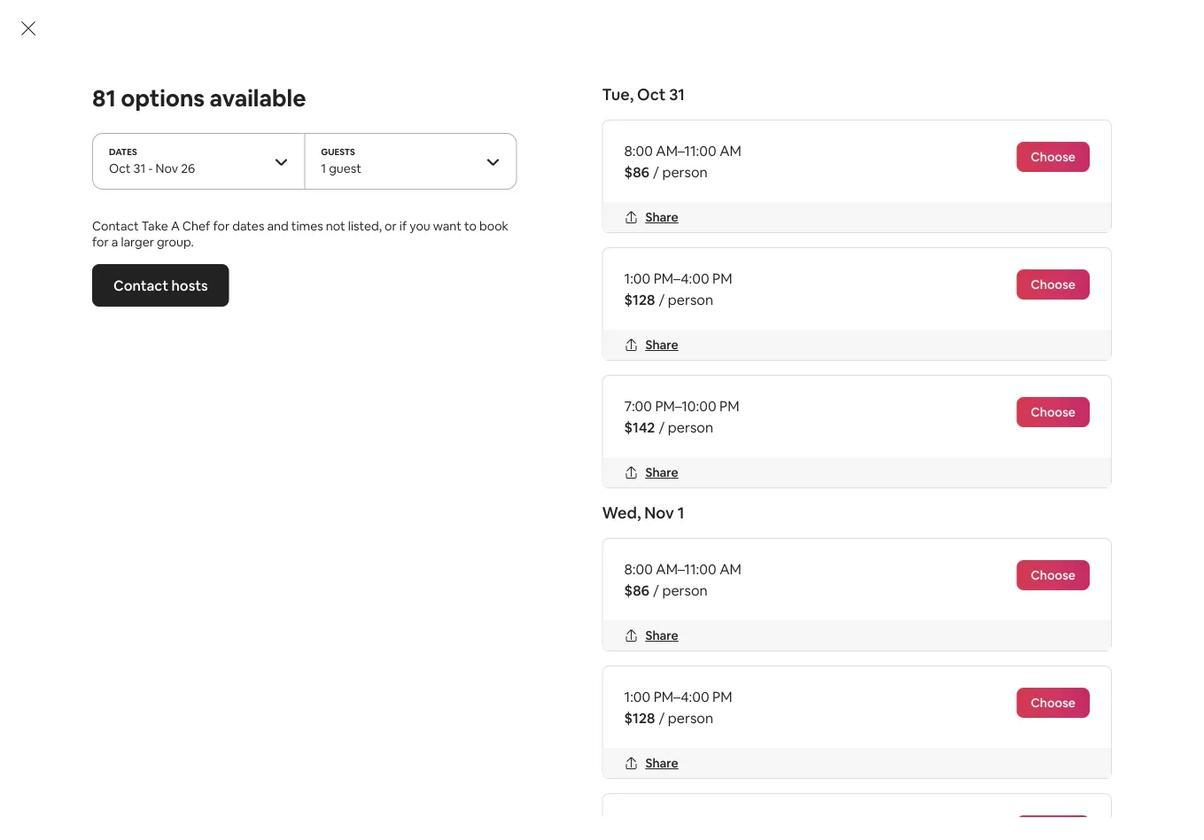 Task type: vqa. For each thing, say whether or not it's contained in the screenshot.
bottom the Chef
yes



Task type: describe. For each thing, give the bounding box(es) containing it.
-
[[148, 160, 153, 176]]

$142 inside 7:00 pm–10:00 pm $142 / person
[[625, 418, 656, 436]]

2 share button from the top
[[617, 330, 686, 360]]

a inside contact take a chef for dates and times not listed, or if you want to book for a larger group.
[[112, 234, 118, 250]]

0 horizontal spatial wed, nov 1
[[602, 503, 685, 523]]

policy
[[696, 718, 736, 736]]

1 share button from the top
[[617, 202, 686, 232]]

options
[[121, 83, 205, 113]]

same
[[131, 187, 166, 205]]

guests
[[321, 146, 355, 157]]

refund,
[[632, 773, 679, 791]]

0 vertical spatial 81
[[92, 83, 116, 113]]

3 share button from the top
[[617, 457, 686, 488]]

0 vertical spatial pm
[[713, 269, 733, 287]]

0 vertical spatial wed, nov 1
[[883, 362, 957, 380]]

1 vertical spatial start
[[921, 794, 952, 812]]

$86 for 2nd share button from the bottom of the page
[[625, 581, 650, 599]]

5 share button from the top
[[617, 748, 686, 778]]

you
[[410, 218, 431, 234]]

4 share button from the top
[[617, 621, 686, 651]]

2 was from the left
[[283, 165, 308, 183]]

pm inside 7:00 pm–10:00 pm $142 / person
[[720, 397, 740, 415]]

person for 2nd share button from the bottom of the page
[[663, 581, 708, 599]]

or inside contact take a chef for dates and times not listed, or if you want to book for a larger group.
[[385, 218, 397, 234]]

contact hosts link
[[92, 264, 229, 307]]

share for 3rd share button from the top of the page
[[646, 465, 679, 480]]

1 as from the left
[[874, 773, 888, 791]]

0 vertical spatial tue,
[[602, 84, 634, 105]]

2 vertical spatial pm
[[713, 687, 733, 706]]

whole
[[382, 187, 421, 205]]

0 vertical spatial start
[[887, 751, 918, 769]]

person for 4th share button from the bottom of the page
[[668, 290, 714, 309]]

cancel up to 7 days before the experience start time for a full refund, or within 24 hours of booking as long as the booking is made more than 48 hours before the start time.
[[609, 751, 984, 818]]

1 list item from the left
[[99, 0, 518, 113]]

made
[[679, 794, 716, 812]]

81 options available
[[92, 83, 306, 113]]

$142 / person
[[632, 430, 721, 449]]

0 horizontal spatial before
[[739, 751, 783, 769]]

group.
[[157, 234, 194, 250]]

for down we
[[213, 218, 230, 234]]

than
[[757, 794, 787, 812]]

chef damon was great! he was professional but personable at the same time. we loved our meal and the whole experience!
[[106, 165, 509, 205]]

1 was from the left
[[192, 165, 217, 183]]

chef inside contact take a chef for dates and times not listed, or if you want to book for a larger group.
[[182, 218, 210, 234]]

person for fifth share button from the bottom of the page
[[663, 163, 708, 181]]

larger
[[121, 234, 154, 250]]

8:00 for fifth share button from the bottom of the page
[[625, 141, 653, 160]]

experience!
[[424, 187, 500, 205]]

am for 2nd share button from the bottom of the page
[[720, 560, 742, 578]]

at
[[496, 165, 509, 183]]

1 am–11:00 from the top
[[656, 141, 717, 160]]

cancellation
[[609, 718, 693, 736]]

2 as from the left
[[923, 773, 937, 791]]

31 inside dates oct 31 - nov 26
[[133, 160, 146, 176]]

great!
[[220, 165, 259, 183]]

if
[[400, 218, 407, 234]]

share for 4th share button from the bottom of the page
[[646, 337, 679, 353]]

pm–4:00 for 1st share button from the bottom
[[654, 687, 710, 706]]

the down professional
[[357, 187, 379, 205]]

book
[[480, 218, 509, 234]]

/ for fifth share button from the bottom of the page
[[653, 163, 659, 181]]

more
[[719, 794, 754, 812]]

not
[[326, 218, 346, 234]]

7
[[695, 751, 702, 769]]

person for 1st share button from the bottom
[[668, 709, 714, 727]]

1:00 pm–4:00 pm $128 / person for 1st share button from the bottom
[[625, 687, 733, 727]]

31 inside choose from available dates 81 available for oct 31 – nov 26
[[232, 301, 246, 319]]

meal
[[294, 187, 326, 205]]

for left larger at the top left of the page
[[92, 234, 109, 250]]

2 am–11:00 from the top
[[656, 560, 717, 578]]

oct inside choose from available dates 81 available for oct 31 – nov 26
[[204, 301, 229, 319]]

nov inside choose from available dates 81 available for oct 31 – nov 26
[[260, 301, 285, 319]]

experience
[[811, 751, 884, 769]]

the up of
[[786, 751, 808, 769]]

/ for 4th share button from the bottom of the page
[[659, 290, 665, 309]]

1:00 pm–4:00 pm $128 / person for 4th share button from the bottom of the page
[[625, 269, 733, 309]]

share for 1st share button from the bottom
[[646, 755, 679, 771]]

2023
[[182, 133, 211, 149]]

1 horizontal spatial 1
[[678, 503, 685, 523]]

/ for 1st share button from the bottom
[[659, 709, 665, 727]]

8:00 am–11:00 am $86 / person for fifth share button from the bottom of the page
[[625, 141, 742, 181]]

contact for contact take a chef for dates and times not listed, or if you want to book for a larger group.
[[92, 218, 139, 234]]

available for from
[[230, 270, 310, 295]]

cancellation policy
[[609, 718, 736, 736]]

24
[[742, 773, 758, 791]]

of
[[800, 773, 814, 791]]

time. inside chef damon was great! he was professional but personable at the same time. we loved our meal and the whole experience!
[[169, 187, 202, 205]]

list containing julie
[[99, 0, 1106, 242]]

days
[[706, 751, 736, 769]]



Task type: locate. For each thing, give the bounding box(es) containing it.
2 am from the top
[[720, 560, 742, 578]]

chef
[[106, 165, 138, 183], [182, 218, 210, 234]]

0 vertical spatial tue, oct 31
[[602, 84, 685, 105]]

0 vertical spatial pm–4:00
[[654, 269, 710, 287]]

2 $128 from the top
[[625, 709, 656, 727]]

8:00 am–11:00 am $86 / person
[[625, 141, 742, 181], [625, 560, 742, 599]]

for down the hosts
[[182, 301, 201, 319]]

oct
[[637, 84, 666, 105], [109, 160, 131, 176], [204, 301, 229, 319], [663, 362, 688, 380]]

or left if on the left top of the page
[[385, 218, 397, 234]]

time. down full
[[609, 815, 643, 818]]

1 pm–4:00 from the top
[[654, 269, 710, 287]]

choose from available dates 81 available for oct 31 – nov 26
[[106, 270, 365, 319]]

8:00 for 2nd share button from the bottom of the page
[[625, 560, 653, 578]]

full
[[609, 773, 629, 791]]

contact hosts
[[113, 276, 208, 294]]

1 vertical spatial 81
[[106, 301, 120, 319]]

our
[[269, 187, 291, 205]]

0 vertical spatial $86
[[625, 163, 650, 181]]

1 horizontal spatial booking
[[817, 773, 871, 791]]

oct inside dates oct 31 - nov 26
[[109, 160, 131, 176]]

contact inside contact hosts link
[[113, 276, 168, 294]]

guests 1 guest
[[321, 146, 362, 176]]

time.
[[169, 187, 202, 205], [609, 815, 643, 818]]

1 vertical spatial $86
[[625, 581, 650, 599]]

1 horizontal spatial and
[[329, 187, 353, 205]]

0 vertical spatial hours
[[761, 773, 797, 791]]

want
[[433, 218, 462, 234]]

0 vertical spatial 1:00
[[625, 269, 651, 287]]

before up 24
[[739, 751, 783, 769]]

a
[[171, 218, 180, 234]]

dates
[[109, 146, 137, 157]]

start
[[887, 751, 918, 769], [921, 794, 952, 812]]

choose
[[106, 270, 176, 295]]

and
[[329, 187, 353, 205], [267, 218, 289, 234]]

1 vertical spatial chef
[[182, 218, 210, 234]]

0 vertical spatial a
[[112, 234, 118, 250]]

before down long
[[849, 794, 893, 812]]

4 share from the top
[[646, 628, 679, 644]]

for right time
[[954, 751, 973, 769]]

is
[[666, 794, 676, 812]]

available up 2023
[[210, 83, 306, 113]]

available up –
[[230, 270, 310, 295]]

1 vertical spatial before
[[849, 794, 893, 812]]

share button
[[617, 202, 686, 232], [617, 330, 686, 360], [617, 457, 686, 488], [617, 621, 686, 651], [617, 748, 686, 778]]

1 1:00 from the top
[[625, 269, 651, 287]]

pm–4:00 for 4th share button from the bottom of the page
[[654, 269, 710, 287]]

to inside contact take a chef for dates and times not listed, or if you want to book for a larger group.
[[464, 218, 477, 234]]

0 vertical spatial available
[[210, 83, 306, 113]]

personable
[[419, 165, 493, 183]]

and inside contact take a chef for dates and times not listed, or if you want to book for a larger group.
[[267, 218, 289, 234]]

as
[[874, 773, 888, 791], [923, 773, 937, 791]]

1 horizontal spatial was
[[283, 165, 308, 183]]

a left larger at the top left of the page
[[112, 234, 118, 250]]

26 down june 2023 in the left top of the page
[[181, 160, 195, 176]]

dates inside choose from available dates 81 available for oct 31 – nov 26
[[314, 270, 365, 295]]

1
[[321, 160, 326, 176], [951, 362, 957, 380], [678, 503, 685, 523]]

1 vertical spatial $128
[[625, 709, 656, 727]]

26 inside choose from available dates 81 available for oct 31 – nov 26
[[289, 301, 305, 319]]

start up long
[[887, 751, 918, 769]]

1 vertical spatial 26
[[289, 301, 305, 319]]

start down time
[[921, 794, 952, 812]]

booking down the 'experience'
[[817, 773, 871, 791]]

2 vertical spatial 1
[[678, 503, 685, 523]]

contact left take
[[92, 218, 139, 234]]

0 vertical spatial to
[[464, 218, 477, 234]]

0 horizontal spatial 26
[[181, 160, 195, 176]]

time. down damon
[[169, 187, 202, 205]]

pm–10:00
[[655, 397, 717, 415]]

he
[[262, 165, 280, 183]]

1 horizontal spatial as
[[923, 773, 937, 791]]

share
[[646, 209, 679, 225], [646, 337, 679, 353], [646, 465, 679, 480], [646, 628, 679, 644], [646, 755, 679, 771]]

list
[[99, 0, 1106, 242]]

the down time
[[940, 773, 962, 791]]

to inside cancel up to 7 days before the experience start time for a full refund, or within 24 hours of booking as long as the booking is made more than 48 hours before the start time.
[[677, 751, 692, 769]]

listed,
[[348, 218, 382, 234]]

81 inside choose from available dates 81 available for oct 31 – nov 26
[[106, 301, 120, 319]]

wed, nov 1
[[883, 362, 957, 380], [602, 503, 685, 523]]

1 am from the top
[[720, 141, 742, 160]]

damon
[[141, 165, 189, 183]]

and down professional
[[329, 187, 353, 205]]

/ for 2nd share button from the bottom of the page
[[653, 581, 659, 599]]

person inside 7:00 pm–10:00 pm $142 / person
[[668, 418, 714, 436]]

am for fifth share button from the bottom of the page
[[720, 141, 742, 160]]

share for 2nd share button from the bottom of the page
[[646, 628, 679, 644]]

1 vertical spatial hours
[[809, 794, 846, 812]]

june
[[152, 133, 180, 149]]

0 horizontal spatial as
[[874, 773, 888, 791]]

0 horizontal spatial dates
[[232, 218, 265, 234]]

1 vertical spatial dates
[[314, 270, 365, 295]]

available
[[210, 83, 306, 113], [230, 270, 310, 295], [123, 301, 179, 319]]

available for options
[[210, 83, 306, 113]]

available down contact hosts
[[123, 301, 179, 319]]

1 $86 from the top
[[625, 163, 650, 181]]

1 horizontal spatial wed,
[[883, 362, 918, 380]]

1 horizontal spatial wed, nov 1
[[883, 362, 957, 380]]

am–11:00
[[656, 141, 717, 160], [656, 560, 717, 578]]

0 horizontal spatial wed,
[[602, 503, 641, 523]]

1 horizontal spatial time.
[[609, 815, 643, 818]]

as left long
[[874, 773, 888, 791]]

1:00 pm–4:00 pm $128 / person
[[625, 269, 733, 309], [625, 687, 733, 727]]

0 vertical spatial 1
[[321, 160, 326, 176]]

from
[[181, 270, 225, 295]]

0 horizontal spatial 1
[[321, 160, 326, 176]]

$128 for 1st share button from the bottom
[[625, 709, 656, 727]]

0 horizontal spatial and
[[267, 218, 289, 234]]

/
[[653, 163, 659, 181], [659, 290, 665, 309], [659, 418, 665, 436], [666, 430, 672, 449], [653, 581, 659, 599], [659, 709, 665, 727]]

1 vertical spatial 1
[[951, 362, 957, 380]]

and inside chef damon was great! he was professional but personable at the same time. we loved our meal and the whole experience!
[[329, 187, 353, 205]]

1 vertical spatial or
[[682, 773, 696, 791]]

time. inside cancel up to 7 days before the experience start time for a full refund, or within 24 hours of booking as long as the booking is made more than 48 hours before the start time.
[[609, 815, 643, 818]]

dates inside contact take a chef for dates and times not listed, or if you want to book for a larger group.
[[232, 218, 265, 234]]

2 $86 from the top
[[625, 581, 650, 599]]

guest
[[329, 160, 362, 176]]

–
[[249, 301, 257, 319]]

hours up than on the bottom right
[[761, 773, 797, 791]]

1 vertical spatial tue, oct 31
[[632, 362, 705, 380]]

2 pm–4:00 from the top
[[654, 687, 710, 706]]

dates oct 31 - nov 26
[[109, 146, 195, 176]]

1 vertical spatial am–11:00
[[656, 560, 717, 578]]

0 vertical spatial am
[[720, 141, 742, 160]]

but
[[394, 165, 416, 183]]

0 horizontal spatial a
[[112, 234, 118, 250]]

1 vertical spatial tue,
[[632, 362, 660, 380]]

1 vertical spatial and
[[267, 218, 289, 234]]

a
[[112, 234, 118, 250], [976, 751, 984, 769]]

we
[[206, 187, 227, 205]]

1 vertical spatial available
[[230, 270, 310, 295]]

hosts
[[171, 276, 208, 294]]

2
[[1010, 297, 1017, 313]]

26
[[181, 160, 195, 176], [289, 301, 305, 319]]

1:00
[[625, 269, 651, 287], [625, 687, 651, 706]]

1 $128 from the top
[[625, 290, 656, 309]]

0 horizontal spatial to
[[464, 218, 477, 234]]

person
[[663, 163, 708, 181], [668, 290, 714, 309], [668, 418, 714, 436], [675, 430, 721, 449], [663, 581, 708, 599], [668, 709, 714, 727]]

2 horizontal spatial 1
[[951, 362, 957, 380]]

1 8:00 am–11:00 am $86 / person from the top
[[625, 141, 742, 181]]

or inside cancel up to 7 days before the experience start time for a full refund, or within 24 hours of booking as long as the booking is made more than 48 hours before the start time.
[[682, 773, 696, 791]]

contact inside contact take a chef for dates and times not listed, or if you want to book for a larger group.
[[92, 218, 139, 234]]

list item
[[99, 0, 518, 113], [602, 0, 1022, 113]]

chef down the dates
[[106, 165, 138, 183]]

0 vertical spatial chef
[[106, 165, 138, 183]]

0 horizontal spatial hours
[[761, 773, 797, 791]]

0 vertical spatial and
[[329, 187, 353, 205]]

dates
[[232, 218, 265, 234], [314, 270, 365, 295]]

the left same
[[106, 187, 128, 205]]

1 horizontal spatial or
[[682, 773, 696, 791]]

0 vertical spatial 8:00
[[625, 141, 653, 160]]

times
[[291, 218, 323, 234]]

was right he in the left of the page
[[283, 165, 308, 183]]

1 horizontal spatial list item
[[602, 0, 1022, 113]]

1 horizontal spatial a
[[976, 751, 984, 769]]

for inside choose from available dates 81 available for oct 31 – nov 26
[[182, 301, 201, 319]]

1 1:00 pm–4:00 pm $128 / person from the top
[[625, 269, 733, 309]]

julie image
[[106, 113, 141, 149], [106, 113, 141, 149]]

june 2023
[[152, 133, 211, 149]]

1:00 for 4th share button from the bottom of the page
[[625, 269, 651, 287]]

1 vertical spatial am
[[720, 560, 742, 578]]

1 vertical spatial time.
[[609, 815, 643, 818]]

contact take a chef for dates and times not listed, or if you want to book for a larger group.
[[92, 218, 509, 250]]

1 vertical spatial contact
[[113, 276, 168, 294]]

0 vertical spatial am–11:00
[[656, 141, 717, 160]]

$128
[[625, 290, 656, 309], [625, 709, 656, 727]]

1 share from the top
[[646, 209, 679, 225]]

2 8:00 from the top
[[625, 560, 653, 578]]

1 vertical spatial wed,
[[602, 503, 641, 523]]

to
[[464, 218, 477, 234], [677, 751, 692, 769]]

3 share from the top
[[646, 465, 679, 480]]

0 vertical spatial time.
[[169, 187, 202, 205]]

81
[[92, 83, 116, 113], [106, 301, 120, 319]]

2 vertical spatial available
[[123, 301, 179, 319]]

1 vertical spatial 8:00
[[625, 560, 653, 578]]

2 8:00 am–11:00 am $86 / person from the top
[[625, 560, 742, 599]]

$86
[[625, 163, 650, 181], [625, 581, 650, 599]]

professional
[[312, 165, 391, 183]]

0 horizontal spatial chef
[[106, 165, 138, 183]]

8:00
[[625, 141, 653, 160], [625, 560, 653, 578]]

loved
[[230, 187, 266, 205]]

1 vertical spatial to
[[677, 751, 692, 769]]

5 share from the top
[[646, 755, 679, 771]]

0 horizontal spatial list item
[[99, 0, 518, 113]]

1 horizontal spatial start
[[921, 794, 952, 812]]

0 vertical spatial dates
[[232, 218, 265, 234]]

0 vertical spatial 8:00 am–11:00 am $86 / person
[[625, 141, 742, 181]]

2 share from the top
[[646, 337, 679, 353]]

contact down larger at the top left of the page
[[113, 276, 168, 294]]

to left 7
[[677, 751, 692, 769]]

julie
[[152, 112, 183, 130]]

to right want
[[464, 218, 477, 234]]

0 vertical spatial 1:00 pm–4:00 pm $128 / person
[[625, 269, 733, 309]]

0 vertical spatial contact
[[92, 218, 139, 234]]

0 vertical spatial before
[[739, 751, 783, 769]]

1 horizontal spatial chef
[[182, 218, 210, 234]]

before
[[739, 751, 783, 769], [849, 794, 893, 812]]

0 vertical spatial booking
[[817, 773, 871, 791]]

dates down loved
[[232, 218, 265, 234]]

share for fifth share button from the bottom of the page
[[646, 209, 679, 225]]

or
[[385, 218, 397, 234], [682, 773, 696, 791]]

$128 for 4th share button from the bottom of the page
[[625, 290, 656, 309]]

26 right –
[[289, 301, 305, 319]]

contact for contact hosts
[[113, 276, 168, 294]]

booking down full
[[609, 794, 663, 812]]

8:00 am–11:00 am $86 / person for 2nd share button from the bottom of the page
[[625, 560, 742, 599]]

1 8:00 from the top
[[625, 141, 653, 160]]

as down time
[[923, 773, 937, 791]]

and left times
[[267, 218, 289, 234]]

26 inside dates oct 31 - nov 26
[[181, 160, 195, 176]]

person for 3rd share button from the top of the page
[[668, 418, 714, 436]]

1 vertical spatial booking
[[609, 794, 663, 812]]

dates down not
[[314, 270, 365, 295]]

pm
[[713, 269, 733, 287], [720, 397, 740, 415], [713, 687, 733, 706]]

was
[[192, 165, 217, 183], [283, 165, 308, 183]]

time
[[921, 751, 951, 769]]

1 horizontal spatial before
[[849, 794, 893, 812]]

0 vertical spatial wed,
[[883, 362, 918, 380]]

/ inside 7:00 pm–10:00 pm $142 / person
[[659, 418, 665, 436]]

1 horizontal spatial dates
[[314, 270, 365, 295]]

the
[[106, 187, 128, 205], [357, 187, 379, 205], [786, 751, 808, 769], [940, 773, 962, 791], [896, 794, 918, 812]]

2 1:00 pm–4:00 pm $128 / person from the top
[[625, 687, 733, 727]]

0 horizontal spatial or
[[385, 218, 397, 234]]

contact
[[92, 218, 139, 234], [113, 276, 168, 294]]

for inside cancel up to 7 days before the experience start time for a full refund, or within 24 hours of booking as long as the booking is made more than 48 hours before the start time.
[[954, 751, 973, 769]]

/ for 3rd share button from the top of the page
[[659, 418, 665, 436]]

2 1:00 from the top
[[625, 687, 651, 706]]

81 up the dates
[[92, 83, 116, 113]]

2 list item from the left
[[602, 0, 1022, 113]]

81 down "choose"
[[106, 301, 120, 319]]

hours
[[761, 773, 797, 791], [809, 794, 846, 812]]

1 vertical spatial 1:00
[[625, 687, 651, 706]]

1:00 for 1st share button from the bottom
[[625, 687, 651, 706]]

1 vertical spatial a
[[976, 751, 984, 769]]

1 horizontal spatial 26
[[289, 301, 305, 319]]

a right time
[[976, 751, 984, 769]]

take
[[142, 218, 168, 234]]

0 vertical spatial $128
[[625, 290, 656, 309]]

0 horizontal spatial was
[[192, 165, 217, 183]]

pm–4:00
[[654, 269, 710, 287], [654, 687, 710, 706]]

long
[[891, 773, 920, 791]]

1 horizontal spatial hours
[[809, 794, 846, 812]]

tue,
[[602, 84, 634, 105], [632, 362, 660, 380]]

the down long
[[896, 794, 918, 812]]

1 vertical spatial pm
[[720, 397, 740, 415]]

chef inside chef damon was great! he was professional but personable at the same time. we loved our meal and the whole experience!
[[106, 165, 138, 183]]

1 vertical spatial 8:00 am–11:00 am $86 / person
[[625, 560, 742, 599]]

1 vertical spatial wed, nov 1
[[602, 503, 685, 523]]

tue, oct 31
[[602, 84, 685, 105], [632, 362, 705, 380]]

1 vertical spatial pm–4:00
[[654, 687, 710, 706]]

hours down of
[[809, 794, 846, 812]]

0 vertical spatial 26
[[181, 160, 195, 176]]

7:00 pm–10:00 pm $142 / person
[[625, 397, 740, 436]]

up
[[658, 751, 674, 769]]

0 horizontal spatial time.
[[169, 187, 202, 205]]

a inside cancel up to 7 days before the experience start time for a full refund, or within 24 hours of booking as long as the booking is made more than 48 hours before the start time.
[[976, 751, 984, 769]]

31
[[669, 84, 685, 105], [133, 160, 146, 176], [232, 301, 246, 319], [691, 362, 705, 380]]

chef right a
[[182, 218, 210, 234]]

$86 for fifth share button from the bottom of the page
[[625, 163, 650, 181]]

booking
[[817, 773, 871, 791], [609, 794, 663, 812]]

cancel
[[609, 751, 654, 769]]

0 horizontal spatial start
[[887, 751, 918, 769]]

48
[[790, 794, 806, 812]]

7:00
[[625, 397, 652, 415]]

nov inside dates oct 31 - nov 26
[[156, 160, 178, 176]]

1 inside guests 1 guest
[[321, 160, 326, 176]]

0 vertical spatial or
[[385, 218, 397, 234]]

0 horizontal spatial booking
[[609, 794, 663, 812]]

or up 'made'
[[682, 773, 696, 791]]

1 vertical spatial 1:00 pm–4:00 pm $128 / person
[[625, 687, 733, 727]]

1 horizontal spatial to
[[677, 751, 692, 769]]

within
[[699, 773, 739, 791]]

was up we
[[192, 165, 217, 183]]



